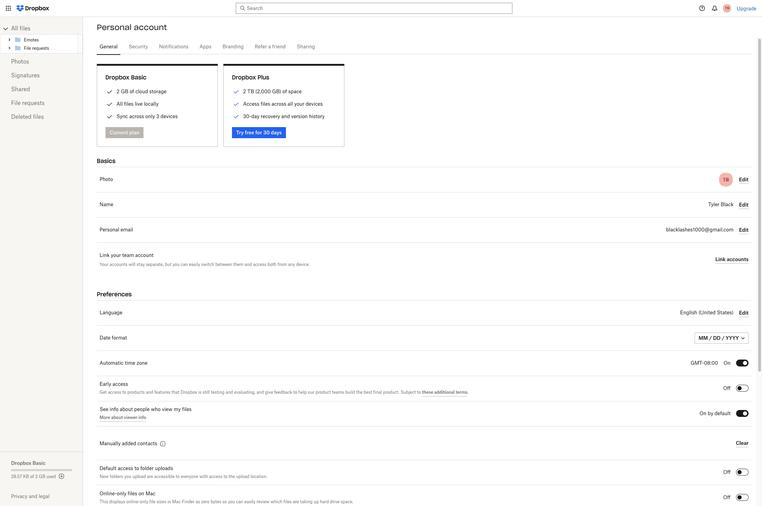 Task type: describe. For each thing, give the bounding box(es) containing it.
name
[[100, 203, 113, 208]]

of for 28.57 kb of 2 gb used
[[30, 475, 34, 479]]

with
[[199, 475, 208, 479]]

both
[[268, 262, 277, 267]]

branding tab
[[220, 39, 247, 55]]

taking
[[300, 501, 313, 505]]

0 horizontal spatial dropbox basic
[[11, 461, 46, 467]]

file
[[149, 501, 155, 505]]

personal account
[[97, 22, 167, 32]]

blacklashes1000@gmail.com
[[666, 228, 734, 233]]

stay
[[137, 262, 145, 267]]

sync across only 3 devices
[[117, 113, 178, 119]]

0 vertical spatial account
[[134, 22, 167, 32]]

0 horizontal spatial 2
[[35, 475, 38, 479]]

dropbox left 'plus'
[[232, 74, 256, 81]]

sharing
[[297, 45, 315, 49]]

more
[[100, 415, 110, 421]]

1 horizontal spatial info
[[138, 415, 146, 421]]

files down (2,000
[[261, 101, 270, 107]]

off for online-only files on mac
[[724, 496, 731, 501]]

file inside group
[[24, 46, 31, 50]]

days
[[271, 130, 282, 136]]

see info about people who view my files more about viewer info
[[100, 408, 192, 421]]

accessible
[[154, 475, 175, 479]]

you inside online-only files on mac this displays online-only file sizes in mac finder as zero bytes so you can easily review which files are taking up hard drive space.
[[228, 501, 235, 505]]

as
[[196, 501, 200, 505]]

product
[[316, 391, 331, 395]]

emotes
[[24, 38, 39, 42]]

space.
[[341, 501, 353, 505]]

link for link accounts
[[716, 256, 726, 262]]

access right with
[[209, 475, 223, 479]]

sync
[[117, 113, 128, 119]]

and left features
[[146, 391, 153, 395]]

automatic time zone
[[100, 361, 147, 366]]

live
[[135, 101, 143, 107]]

format
[[112, 336, 127, 341]]

dropbox plus
[[232, 74, 269, 81]]

mm / dd / yyyy
[[699, 336, 739, 341]]

0 horizontal spatial file
[[11, 101, 21, 106]]

files inside the see info about people who view my files more about viewer info
[[182, 408, 192, 413]]

dropbox up 28.57
[[11, 461, 31, 467]]

1 horizontal spatial devices
[[306, 101, 323, 107]]

1 vertical spatial about
[[111, 415, 123, 421]]

get more space image
[[57, 473, 66, 481]]

security
[[129, 45, 148, 49]]

from
[[278, 262, 287, 267]]

try
[[236, 130, 244, 136]]

english
[[680, 311, 698, 316]]

in
[[167, 501, 171, 505]]

everyone
[[181, 475, 198, 479]]

testing
[[211, 391, 225, 395]]

off for early access
[[724, 387, 731, 392]]

0 vertical spatial dropbox basic
[[106, 74, 147, 81]]

recommended image for 2
[[232, 88, 240, 96]]

refer
[[255, 45, 267, 49]]

will
[[129, 262, 136, 267]]

edit button for blacklashes1000@gmail.com
[[739, 226, 749, 235]]

privacy and legal link
[[11, 494, 83, 500]]

tb button
[[722, 3, 733, 14]]

photos
[[11, 59, 29, 65]]

shared link
[[11, 83, 72, 97]]

signatures
[[11, 73, 40, 79]]

sharing tab
[[294, 39, 318, 55]]

edit button for tyler black
[[739, 201, 749, 209]]

files right which
[[284, 501, 292, 505]]

(united
[[699, 311, 716, 316]]

1 horizontal spatial mac
[[172, 501, 181, 505]]

final
[[373, 391, 382, 395]]

deleted files
[[11, 114, 44, 120]]

link accounts button
[[716, 256, 749, 264]]

default access to folder uploads new folders you upload are accessible to everyone with access to the upload location.
[[100, 467, 267, 479]]

email
[[121, 228, 133, 233]]

used
[[46, 475, 56, 479]]

get
[[100, 391, 107, 395]]

global header element
[[0, 0, 762, 17]]

your
[[100, 262, 109, 267]]

group containing emotes
[[1, 34, 83, 54]]

help
[[298, 391, 307, 395]]

but
[[165, 262, 172, 267]]

a
[[268, 45, 271, 49]]

personal for personal account
[[97, 22, 132, 32]]

language
[[100, 311, 122, 316]]

to left help
[[293, 391, 297, 395]]

notifications tab
[[156, 39, 191, 55]]

all
[[288, 101, 293, 107]]

1 vertical spatial only
[[117, 492, 126, 497]]

refer a friend
[[255, 45, 286, 49]]

recommended image for 30-
[[232, 113, 240, 121]]

new
[[100, 475, 109, 479]]

personal email
[[100, 228, 133, 233]]

sizes
[[157, 501, 166, 505]]

subject
[[401, 391, 416, 395]]

view
[[162, 408, 173, 413]]

2 upload from the left
[[236, 475, 250, 479]]

to up online-only files on mac this displays online-only file sizes in mac finder as zero bytes so you can easily review which files are taking up hard drive space.
[[224, 475, 228, 479]]

3
[[156, 113, 159, 119]]

access up folders
[[118, 467, 133, 472]]

all files
[[11, 26, 30, 31]]

0 vertical spatial file requests link
[[14, 44, 76, 52]]

free
[[245, 130, 254, 136]]

1 vertical spatial file requests
[[11, 101, 45, 106]]

access right early
[[113, 382, 128, 387]]

signatures link
[[11, 69, 72, 83]]

review
[[257, 501, 270, 505]]

try free for 30 days
[[236, 130, 282, 136]]

the inside default access to folder uploads new folders you upload are accessible to everyone with access to the upload location.
[[229, 475, 235, 479]]

tab list containing general
[[97, 38, 752, 55]]

personal for personal email
[[100, 228, 119, 233]]

try free for 30 days button
[[232, 127, 286, 138]]

see
[[100, 408, 108, 413]]

0 vertical spatial your
[[294, 101, 304, 107]]

that
[[172, 391, 179, 395]]

features
[[154, 391, 170, 395]]

files inside deleted files "link"
[[33, 114, 44, 120]]

2 vertical spatial tb
[[723, 177, 729, 183]]

general tab
[[97, 39, 120, 55]]

files left live
[[124, 101, 134, 107]]

edit button for english (united states)
[[739, 309, 749, 318]]

file requests inside group
[[24, 46, 49, 50]]

1 vertical spatial account
[[135, 254, 154, 258]]

1 / from the left
[[709, 336, 712, 341]]

zone
[[137, 361, 147, 366]]

0 vertical spatial about
[[120, 408, 133, 413]]

all for all files live locally
[[117, 101, 123, 107]]

space
[[288, 89, 302, 94]]

cloud
[[135, 89, 148, 94]]

bytes
[[211, 501, 221, 505]]

photo
[[100, 177, 113, 182]]

1 horizontal spatial gb
[[121, 89, 128, 94]]

time
[[125, 361, 135, 366]]

these
[[422, 390, 433, 395]]

teams
[[332, 391, 344, 395]]

Search text field
[[247, 4, 500, 12]]

0 horizontal spatial can
[[181, 262, 188, 267]]

0 vertical spatial info
[[110, 408, 118, 413]]

1 edit from the top
[[739, 177, 749, 182]]



Task type: vqa. For each thing, say whether or not it's contained in the screenshot.
the or to the top
no



Task type: locate. For each thing, give the bounding box(es) containing it.
more about viewer info button
[[100, 414, 146, 422]]

0 vertical spatial devices
[[306, 101, 323, 107]]

drive
[[330, 501, 340, 505]]

you right but
[[173, 262, 180, 267]]

1 horizontal spatial accounts
[[727, 256, 749, 262]]

3 edit from the top
[[739, 227, 749, 233]]

1 vertical spatial gb
[[39, 475, 45, 479]]

2 tb (2,000 gb) of space
[[243, 89, 302, 94]]

and down access files across all your devices
[[281, 113, 290, 119]]

tab list
[[97, 38, 752, 55]]

gb)
[[272, 89, 281, 94]]

mac up file
[[146, 492, 156, 497]]

2 edit button from the top
[[739, 201, 749, 209]]

1 vertical spatial easily
[[244, 501, 256, 505]]

0 horizontal spatial of
[[30, 475, 34, 479]]

1 horizontal spatial file
[[24, 46, 31, 50]]

requests down emotes link
[[32, 46, 49, 50]]

on left by on the bottom right
[[700, 412, 707, 417]]

by
[[708, 412, 714, 417]]

0 horizontal spatial accounts
[[110, 262, 127, 267]]

edit
[[739, 177, 749, 182], [739, 202, 749, 208], [739, 227, 749, 233], [739, 310, 749, 316]]

1 vertical spatial personal
[[100, 228, 119, 233]]

/ left dd
[[709, 336, 712, 341]]

devices right 3 on the top left
[[161, 113, 178, 119]]

0 horizontal spatial devices
[[161, 113, 178, 119]]

1 horizontal spatial upload
[[236, 475, 250, 479]]

1 horizontal spatial across
[[272, 101, 286, 107]]

all up 'sync'
[[117, 101, 123, 107]]

products
[[127, 391, 145, 395]]

1 vertical spatial devices
[[161, 113, 178, 119]]

all for all files
[[11, 26, 18, 31]]

give
[[265, 391, 273, 395]]

tb inside popup button
[[725, 6, 729, 10]]

and right testing
[[226, 391, 233, 395]]

0 vertical spatial only
[[145, 113, 155, 119]]

of right gb)
[[283, 89, 287, 94]]

folder
[[140, 467, 154, 472]]

basic up 2 gb of cloud storage
[[131, 74, 147, 81]]

group
[[1, 34, 83, 54]]

them
[[233, 262, 244, 267]]

plus
[[258, 74, 269, 81]]

1 vertical spatial info
[[138, 415, 146, 421]]

team
[[122, 254, 134, 258]]

recommended image
[[232, 100, 240, 109]]

best
[[364, 391, 372, 395]]

info right the see
[[110, 408, 118, 413]]

2 vertical spatial only
[[140, 501, 148, 505]]

apps
[[200, 45, 212, 49]]

link your team account
[[100, 254, 154, 258]]

can right but
[[181, 262, 188, 267]]

and left legal
[[29, 494, 37, 500]]

edit for tyler black
[[739, 202, 749, 208]]

dropbox
[[106, 74, 129, 81], [232, 74, 256, 81], [181, 391, 197, 395], [11, 461, 31, 467]]

and left give
[[257, 391, 264, 395]]

1 off from the top
[[724, 387, 731, 392]]

recommended image
[[232, 88, 240, 96], [232, 113, 240, 121]]

gb left used
[[39, 475, 45, 479]]

date
[[100, 336, 111, 341]]

dropbox basic up "kb"
[[11, 461, 46, 467]]

1 horizontal spatial easily
[[244, 501, 256, 505]]

0 horizontal spatial upload
[[132, 475, 146, 479]]

0 vertical spatial the
[[356, 391, 363, 395]]

link
[[100, 254, 110, 258], [716, 256, 726, 262]]

1 vertical spatial are
[[293, 501, 299, 505]]

1 vertical spatial file
[[11, 101, 21, 106]]

1 horizontal spatial are
[[293, 501, 299, 505]]

are down folder
[[147, 475, 153, 479]]

off
[[724, 387, 731, 392], [724, 471, 731, 476], [724, 496, 731, 501]]

to left folder
[[135, 467, 139, 472]]

privacy and legal
[[11, 494, 50, 500]]

upload left location.
[[236, 475, 250, 479]]

recommended image left 30-
[[232, 113, 240, 121]]

file requests down emotes
[[24, 46, 49, 50]]

only up 'displays'
[[117, 492, 126, 497]]

dd
[[713, 336, 721, 341]]

access left both
[[253, 262, 267, 267]]

0 horizontal spatial on
[[700, 412, 707, 417]]

1 vertical spatial basic
[[33, 461, 46, 467]]

0 horizontal spatial across
[[129, 113, 144, 119]]

1 vertical spatial all
[[117, 101, 123, 107]]

dropbox left is
[[181, 391, 197, 395]]

1 horizontal spatial of
[[130, 89, 134, 94]]

basic up 28.57 kb of 2 gb used
[[33, 461, 46, 467]]

early
[[100, 382, 111, 387]]

0 vertical spatial requests
[[32, 46, 49, 50]]

requests inside group
[[32, 46, 49, 50]]

2 horizontal spatial you
[[228, 501, 235, 505]]

all inside all files link
[[11, 26, 18, 31]]

are inside default access to folder uploads new folders you upload are accessible to everyone with access to the upload location.
[[147, 475, 153, 479]]

1 vertical spatial recommended image
[[232, 113, 240, 121]]

clear
[[736, 441, 749, 446]]

file requests link up 'deleted files'
[[11, 97, 72, 110]]

preferences
[[97, 291, 132, 298]]

(2,000
[[255, 89, 271, 94]]

tyler black
[[709, 203, 734, 208]]

manually
[[100, 442, 121, 447]]

0 vertical spatial basic
[[131, 74, 147, 81]]

files up online-
[[128, 492, 137, 497]]

account up security tab on the left top
[[134, 22, 167, 32]]

1 vertical spatial off
[[724, 471, 731, 476]]

build
[[345, 391, 355, 395]]

deleted
[[11, 114, 32, 120]]

personal up general
[[97, 22, 132, 32]]

0 horizontal spatial mac
[[146, 492, 156, 497]]

basics
[[97, 158, 116, 165]]

30-
[[243, 113, 251, 119]]

access right get
[[108, 391, 121, 395]]

accounts for link
[[727, 256, 749, 262]]

are inside online-only files on mac this displays online-only file sizes in mac finder as zero bytes so you can easily review which files are taking up hard drive space.
[[293, 501, 299, 505]]

0 horizontal spatial the
[[229, 475, 235, 479]]

1 horizontal spatial on
[[724, 361, 731, 366]]

1 vertical spatial requests
[[22, 101, 45, 106]]

can inside online-only files on mac this displays online-only file sizes in mac finder as zero bytes so you can easily review which files are taking up hard drive space.
[[236, 501, 243, 505]]

/ right dd
[[722, 336, 725, 341]]

file down emotes
[[24, 46, 31, 50]]

account up stay
[[135, 254, 154, 258]]

off for default access to folder uploads
[[724, 471, 731, 476]]

only left 3 on the top left
[[145, 113, 155, 119]]

0 vertical spatial on
[[724, 361, 731, 366]]

1 upload from the left
[[132, 475, 146, 479]]

security tab
[[126, 39, 151, 55]]

1 vertical spatial your
[[111, 254, 121, 258]]

1 horizontal spatial basic
[[131, 74, 147, 81]]

0 horizontal spatial your
[[111, 254, 121, 258]]

link inside link accounts button
[[716, 256, 726, 262]]

gb
[[121, 89, 128, 94], [39, 475, 45, 479]]

across down all files live locally
[[129, 113, 144, 119]]

requests up 'deleted files'
[[22, 101, 45, 106]]

the left best
[[356, 391, 363, 395]]

0 horizontal spatial easily
[[189, 262, 200, 267]]

upload down folder
[[132, 475, 146, 479]]

you right 'so'
[[228, 501, 235, 505]]

access
[[243, 101, 259, 107]]

default
[[715, 412, 731, 417]]

1 vertical spatial mac
[[172, 501, 181, 505]]

to left products
[[122, 391, 126, 395]]

yyyy
[[726, 336, 739, 341]]

28.57 kb of 2 gb used
[[11, 475, 56, 479]]

1 vertical spatial the
[[229, 475, 235, 479]]

day
[[251, 113, 260, 119]]

branding
[[223, 45, 244, 49]]

legal
[[39, 494, 50, 500]]

3 off from the top
[[724, 496, 731, 501]]

30
[[263, 130, 270, 136]]

1 horizontal spatial the
[[356, 391, 363, 395]]

of left the cloud
[[130, 89, 134, 94]]

0 vertical spatial recommended image
[[232, 88, 240, 96]]

1 horizontal spatial dropbox basic
[[106, 74, 147, 81]]

1 vertical spatial on
[[700, 412, 707, 417]]

1 horizontal spatial link
[[716, 256, 726, 262]]

all down the dropbox logo - go to the homepage
[[11, 26, 18, 31]]

2 right "kb"
[[35, 475, 38, 479]]

devices
[[306, 101, 323, 107], [161, 113, 178, 119]]

tb left (2,000
[[247, 89, 254, 94]]

2 edit from the top
[[739, 202, 749, 208]]

easily left switch
[[189, 262, 200, 267]]

evaluating,
[[234, 391, 256, 395]]

dropbox basic up 2 gb of cloud storage
[[106, 74, 147, 81]]

product.
[[383, 391, 400, 395]]

1 horizontal spatial your
[[294, 101, 304, 107]]

to left these
[[417, 391, 421, 395]]

2 for dropbox plus
[[243, 89, 246, 94]]

0 vertical spatial tb
[[725, 6, 729, 10]]

are left taking
[[293, 501, 299, 505]]

0 vertical spatial you
[[173, 262, 180, 267]]

file requests link up the photos link
[[14, 44, 76, 52]]

dropbox inside early access get access to products and features that dropbox is still testing and evaluating, and give feedback to help our product teams build the best final product. subject to these additional terms .
[[181, 391, 197, 395]]

0 horizontal spatial are
[[147, 475, 153, 479]]

can right 'so'
[[236, 501, 243, 505]]

1 horizontal spatial /
[[722, 336, 725, 341]]

2 vertical spatial you
[[228, 501, 235, 505]]

0 vertical spatial file requests
[[24, 46, 49, 50]]

files right deleted
[[33, 114, 44, 120]]

the up online-only files on mac this displays online-only file sizes in mac finder as zero bytes so you can easily review which files are taking up hard drive space.
[[229, 475, 235, 479]]

about up more about viewer info button
[[120, 408, 133, 413]]

0 vertical spatial easily
[[189, 262, 200, 267]]

edit for blacklashes1000@gmail.com
[[739, 227, 749, 233]]

our
[[308, 391, 315, 395]]

1 horizontal spatial 2
[[117, 89, 120, 94]]

1 vertical spatial dropbox basic
[[11, 461, 46, 467]]

accounts for your
[[110, 262, 127, 267]]

about right more
[[111, 415, 123, 421]]

0 vertical spatial mac
[[146, 492, 156, 497]]

1 vertical spatial across
[[129, 113, 144, 119]]

files inside all files link
[[20, 26, 30, 31]]

you right folders
[[124, 475, 131, 479]]

you inside default access to folder uploads new folders you upload are accessible to everyone with access to the upload location.
[[124, 475, 131, 479]]

of right "kb"
[[30, 475, 34, 479]]

accounts inside button
[[727, 256, 749, 262]]

1 vertical spatial you
[[124, 475, 131, 479]]

shared
[[11, 87, 30, 92]]

1 vertical spatial tb
[[247, 89, 254, 94]]

location.
[[251, 475, 267, 479]]

all files live locally
[[117, 101, 159, 107]]

30-day recovery and version history
[[243, 113, 325, 119]]

recommended image up recommended icon
[[232, 88, 240, 96]]

hard
[[320, 501, 329, 505]]

viewer
[[124, 415, 137, 421]]

4 edit from the top
[[739, 310, 749, 316]]

personal left email
[[100, 228, 119, 233]]

refer a friend tab
[[252, 39, 289, 55]]

0 horizontal spatial info
[[110, 408, 118, 413]]

2 recommended image from the top
[[232, 113, 240, 121]]

english (united states)
[[680, 311, 734, 316]]

the inside early access get access to products and features that dropbox is still testing and evaluating, and give feedback to help our product teams build the best final product. subject to these additional terms .
[[356, 391, 363, 395]]

0 vertical spatial across
[[272, 101, 286, 107]]

gb left the cloud
[[121, 89, 128, 94]]

online-only files on mac this displays online-only file sizes in mac finder as zero bytes so you can easily review which files are taking up hard drive space.
[[100, 492, 353, 505]]

mm / dd / yyyy button
[[695, 333, 749, 344]]

additional
[[434, 390, 455, 395]]

tb up black
[[723, 177, 729, 183]]

only left file
[[140, 501, 148, 505]]

0 horizontal spatial gb
[[39, 475, 45, 479]]

2 off from the top
[[724, 471, 731, 476]]

1 horizontal spatial all
[[117, 101, 123, 107]]

on for on by default
[[700, 412, 707, 417]]

are
[[147, 475, 153, 479], [293, 501, 299, 505]]

1 recommended image from the top
[[232, 88, 240, 96]]

dropbox up 2 gb of cloud storage
[[106, 74, 129, 81]]

early access get access to products and features that dropbox is still testing and evaluating, and give feedback to help our product teams build the best final product. subject to these additional terms .
[[100, 382, 469, 395]]

upgrade
[[737, 5, 757, 11]]

1 vertical spatial can
[[236, 501, 243, 505]]

easily inside online-only files on mac this displays online-only file sizes in mac finder as zero bytes so you can easily review which files are taking up hard drive space.
[[244, 501, 256, 505]]

dropbox basic
[[106, 74, 147, 81], [11, 461, 46, 467]]

1 horizontal spatial can
[[236, 501, 243, 505]]

across left all
[[272, 101, 286, 107]]

online-
[[100, 492, 117, 497]]

separate,
[[146, 262, 164, 267]]

1 edit button from the top
[[739, 176, 749, 184]]

devices up history
[[306, 101, 323, 107]]

3 edit button from the top
[[739, 226, 749, 235]]

dropbox logo - go to the homepage image
[[14, 3, 52, 14]]

on for on
[[724, 361, 731, 366]]

default
[[100, 467, 116, 472]]

terms
[[456, 390, 468, 395]]

upload
[[132, 475, 146, 479], [236, 475, 250, 479]]

0 horizontal spatial you
[[124, 475, 131, 479]]

privacy
[[11, 494, 27, 500]]

and right them
[[245, 262, 252, 267]]

2 horizontal spatial of
[[283, 89, 287, 94]]

1 vertical spatial file requests link
[[11, 97, 72, 110]]

any
[[288, 262, 295, 267]]

2 vertical spatial off
[[724, 496, 731, 501]]

tb left upgrade
[[725, 6, 729, 10]]

easily left review
[[244, 501, 256, 505]]

2 horizontal spatial 2
[[243, 89, 246, 94]]

added
[[122, 442, 136, 447]]

28.57
[[11, 475, 22, 479]]

accounts
[[727, 256, 749, 262], [110, 262, 127, 267]]

4 edit button from the top
[[739, 309, 749, 318]]

0 vertical spatial are
[[147, 475, 153, 479]]

0 vertical spatial gb
[[121, 89, 128, 94]]

2 / from the left
[[722, 336, 725, 341]]

edit button
[[739, 176, 749, 184], [739, 201, 749, 209], [739, 226, 749, 235], [739, 309, 749, 318]]

up
[[314, 501, 319, 505]]

switch
[[201, 262, 214, 267]]

0 vertical spatial can
[[181, 262, 188, 267]]

0 vertical spatial off
[[724, 387, 731, 392]]

on
[[139, 492, 144, 497]]

all files tree
[[1, 23, 83, 54]]

on right 08:00
[[724, 361, 731, 366]]

manually added contacts
[[100, 442, 157, 447]]

file requests link
[[14, 44, 76, 52], [11, 97, 72, 110]]

0 horizontal spatial link
[[100, 254, 110, 258]]

info down people
[[138, 415, 146, 421]]

2 up all files live locally
[[117, 89, 120, 94]]

0 horizontal spatial basic
[[33, 461, 46, 467]]

finder
[[182, 501, 195, 505]]

edit for english (united states)
[[739, 310, 749, 316]]

can
[[181, 262, 188, 267], [236, 501, 243, 505]]

0 horizontal spatial /
[[709, 336, 712, 341]]

of for 2 gb of cloud storage
[[130, 89, 134, 94]]

files right the my
[[182, 408, 192, 413]]

your right all
[[294, 101, 304, 107]]

2 up access
[[243, 89, 246, 94]]

link for link your team account
[[100, 254, 110, 258]]

files up emotes
[[20, 26, 30, 31]]

0 horizontal spatial all
[[11, 26, 18, 31]]

apps tab
[[197, 39, 214, 55]]

0 vertical spatial all
[[11, 26, 18, 31]]

mac right in
[[172, 501, 181, 505]]

.
[[468, 391, 469, 395]]

my
[[174, 408, 181, 413]]

0 vertical spatial file
[[24, 46, 31, 50]]

black
[[721, 203, 734, 208]]

to left everyone
[[176, 475, 180, 479]]

2 for dropbox basic
[[117, 89, 120, 94]]

file down shared
[[11, 101, 21, 106]]

file requests up 'deleted files'
[[11, 101, 45, 106]]

your left team
[[111, 254, 121, 258]]

0 vertical spatial personal
[[97, 22, 132, 32]]



